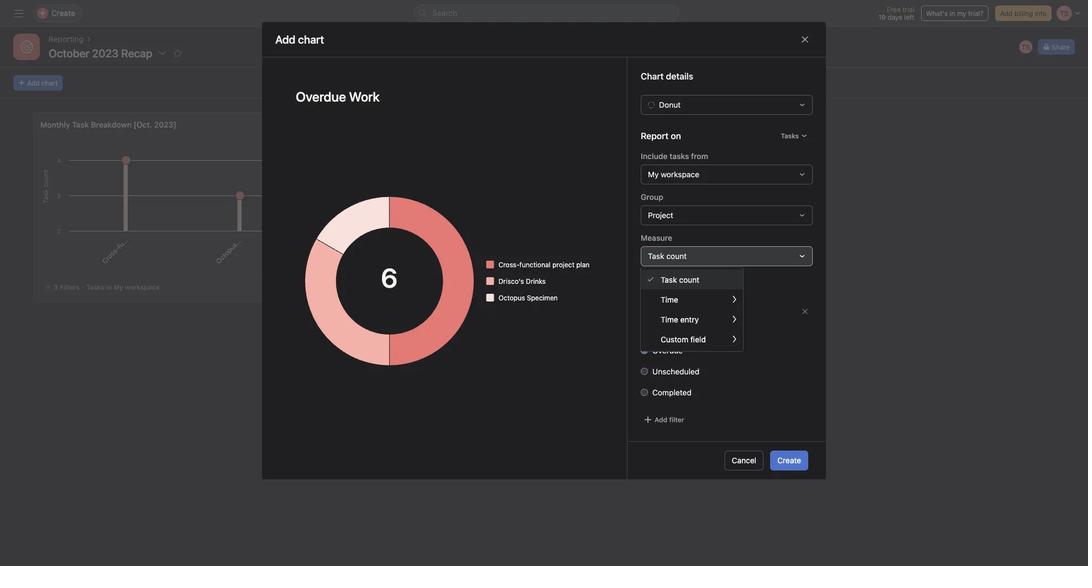 Task type: locate. For each thing, give the bounding box(es) containing it.
i
[[351, 236, 357, 243]]

my right 3 filters
[[114, 284, 123, 291]]

drisco's drinks
[[499, 278, 546, 285]]

tasks for tasks in my workspace
[[86, 284, 104, 291]]

template
[[329, 239, 355, 265]]

my inside dropdown button
[[648, 170, 659, 179]]

0 horizontal spatial my
[[114, 284, 123, 291]]

add left filter
[[655, 416, 667, 424]]

task left status
[[641, 308, 656, 316]]

2 vertical spatial add
[[655, 416, 667, 424]]

1 horizontal spatial octopus specimen
[[499, 294, 558, 302]]

count up 'time' link
[[679, 275, 699, 284]]

in left 'my'
[[950, 9, 955, 17]]

0 vertical spatial in
[[950, 9, 955, 17]]

info
[[1035, 9, 1047, 17]]

octopus
[[214, 241, 239, 265], [499, 294, 525, 302]]

count inside dropdown button
[[666, 252, 687, 261]]

task count
[[648, 252, 687, 261], [661, 275, 699, 284]]

0 horizontal spatial tasks
[[86, 284, 104, 291]]

in
[[950, 9, 955, 17], [106, 284, 112, 291]]

[oct. 2023]
[[134, 120, 176, 129]]

1 horizontal spatial tasks
[[781, 132, 799, 140]]

count down 'measure'
[[666, 252, 687, 261]]

1 vertical spatial task count
[[661, 275, 699, 284]]

group
[[641, 193, 663, 202]]

upcoming
[[652, 325, 689, 335]]

0 horizontal spatial specimen
[[235, 218, 262, 245]]

ts button
[[1018, 39, 1034, 55]]

overdue
[[652, 346, 683, 356]]

1 time from the top
[[661, 295, 678, 304]]

time entry link
[[641, 310, 743, 330]]

ts
[[1022, 43, 1030, 51]]

0 vertical spatial task count
[[648, 252, 687, 261]]

task count button
[[641, 247, 813, 267]]

time up upcoming at the bottom right of page
[[661, 315, 678, 324]]

tasks inside dropdown button
[[781, 132, 799, 140]]

add left "billing"
[[1000, 9, 1013, 17]]

measure
[[641, 234, 672, 243]]

workspace
[[661, 170, 699, 179], [125, 284, 160, 291]]

0 horizontal spatial octopus specimen
[[214, 218, 262, 265]]

my down include
[[648, 170, 659, 179]]

completed
[[652, 388, 692, 398]]

cancel
[[732, 456, 756, 466]]

1 vertical spatial in
[[106, 284, 112, 291]]

Unscheduled radio
[[641, 368, 648, 375]]

free trial 19 days left
[[879, 6, 914, 21]]

0 vertical spatial tasks
[[781, 132, 799, 140]]

add inside add billing info button
[[1000, 9, 1013, 17]]

0 vertical spatial count
[[666, 252, 687, 261]]

1 horizontal spatial my
[[648, 170, 659, 179]]

1 horizontal spatial workspace
[[661, 170, 699, 179]]

1 vertical spatial add
[[27, 79, 40, 87]]

tasks in my workspace
[[86, 284, 160, 291]]

specimen
[[235, 218, 262, 245], [527, 294, 558, 302]]

cancel button
[[725, 451, 764, 471]]

2 horizontal spatial add
[[1000, 9, 1013, 17]]

project
[[552, 261, 574, 269]]

what's
[[926, 9, 948, 17]]

add for add filter
[[655, 416, 667, 424]]

0 vertical spatial specimen
[[235, 218, 262, 245]]

in inside what's in my trial? button
[[950, 9, 955, 17]]

unscheduled
[[652, 367, 700, 377]]

task count link
[[641, 270, 743, 290]]

trial?
[[968, 9, 984, 17]]

tasks
[[781, 132, 799, 140], [86, 284, 104, 291]]

1 horizontal spatial filters
[[641, 284, 666, 295]]

donut
[[659, 100, 681, 109]]

custom field
[[661, 335, 706, 344]]

1 vertical spatial time
[[661, 315, 678, 324]]

report on
[[641, 131, 681, 141]]

count
[[666, 252, 687, 261], [679, 275, 699, 284]]

chart details
[[641, 71, 693, 82]]

my workspace
[[648, 170, 699, 179]]

free
[[887, 6, 901, 13]]

donut button
[[641, 95, 813, 115]]

filters
[[60, 284, 80, 291], [641, 284, 666, 295]]

2 time from the top
[[661, 315, 678, 324]]

1 horizontal spatial in
[[950, 9, 955, 17]]

chart
[[41, 79, 58, 87]]

add inside add filter dropdown button
[[655, 416, 667, 424]]

my workspace button
[[641, 165, 813, 185]]

task down 'measure'
[[648, 252, 664, 261]]

1 vertical spatial octopus specimen
[[499, 294, 558, 302]]

in right 3 filters
[[106, 284, 112, 291]]

my
[[648, 170, 659, 179], [114, 284, 123, 291]]

0 vertical spatial add
[[1000, 9, 1013, 17]]

1 vertical spatial octopus
[[499, 294, 525, 302]]

task count down 'measure'
[[648, 252, 687, 261]]

time
[[661, 295, 678, 304], [661, 315, 678, 324]]

1 horizontal spatial add
[[655, 416, 667, 424]]

0 vertical spatial my
[[648, 170, 659, 179]]

time up status
[[661, 295, 678, 304]]

search button
[[414, 4, 679, 22]]

time entry
[[661, 315, 699, 324]]

2023 recap
[[92, 46, 152, 59]]

task up 'time' link
[[661, 275, 677, 284]]

project button
[[641, 206, 813, 226]]

0 horizontal spatial workspace
[[125, 284, 160, 291]]

1 vertical spatial my
[[114, 284, 123, 291]]

filters up task status
[[641, 284, 666, 295]]

filters right 3 at the left bottom
[[60, 284, 80, 291]]

task count up 'time' link
[[661, 275, 699, 284]]

in for my
[[950, 9, 955, 17]]

template i
[[329, 236, 357, 265]]

add
[[1000, 9, 1013, 17], [27, 79, 40, 87], [655, 416, 667, 424]]

19
[[879, 13, 886, 21]]

project
[[648, 211, 673, 220]]

0 vertical spatial workspace
[[661, 170, 699, 179]]

lkftoihjh
[[448, 236, 471, 260]]

1 vertical spatial tasks
[[86, 284, 104, 291]]

0 horizontal spatial add
[[27, 79, 40, 87]]

1 horizontal spatial specimen
[[527, 294, 558, 302]]

octopus specimen
[[214, 218, 262, 265], [499, 294, 558, 302]]

plan
[[576, 261, 590, 269]]

add left chart
[[27, 79, 40, 87]]

0 vertical spatial time
[[661, 295, 678, 304]]

add chart
[[27, 79, 58, 87]]

task
[[72, 120, 89, 129], [648, 252, 664, 261], [661, 275, 677, 284], [641, 308, 656, 316]]

breakdown
[[91, 120, 132, 129]]

time for time
[[661, 295, 678, 304]]

what's in my trial?
[[926, 9, 984, 17]]

add inside add chart button
[[27, 79, 40, 87]]

tasks button
[[776, 128, 813, 144]]

0 horizontal spatial in
[[106, 284, 112, 291]]

0 horizontal spatial filters
[[60, 284, 80, 291]]

my
[[957, 9, 966, 17]]

0 horizontal spatial octopus
[[214, 241, 239, 265]]



Task type: describe. For each thing, give the bounding box(es) containing it.
add chart button
[[13, 75, 63, 91]]

add billing info
[[1000, 9, 1047, 17]]

october
[[49, 46, 89, 59]]

reporting link
[[49, 33, 84, 45]]

tasks
[[670, 152, 689, 161]]

create button
[[770, 451, 808, 471]]

october 2023 recap
[[49, 46, 152, 59]]

task count inside dropdown button
[[648, 252, 687, 261]]

3
[[54, 284, 58, 291]]

create
[[777, 456, 801, 466]]

add filter button
[[641, 412, 687, 428]]

0 vertical spatial octopus specimen
[[214, 218, 262, 265]]

days
[[888, 13, 902, 21]]

task right monthly
[[72, 120, 89, 129]]

drisco's
[[499, 278, 524, 285]]

tasks for tasks
[[781, 132, 799, 140]]

brain image
[[20, 40, 33, 54]]

field
[[690, 335, 706, 344]]

share button
[[1038, 39, 1075, 55]]

search list box
[[414, 4, 679, 22]]

billing
[[1014, 9, 1033, 17]]

add filter
[[655, 416, 684, 424]]

include
[[641, 152, 668, 161]]

cross-
[[499, 261, 519, 269]]

1 vertical spatial count
[[679, 275, 699, 284]]

in for my
[[106, 284, 112, 291]]

include tasks from
[[641, 152, 708, 161]]

1 vertical spatial workspace
[[125, 284, 160, 291]]

time link
[[641, 290, 743, 310]]

add billing info button
[[995, 6, 1052, 21]]

add to starred image
[[173, 49, 182, 58]]

custom field link
[[641, 330, 743, 349]]

close image
[[801, 35, 809, 44]]

0 vertical spatial octopus
[[214, 241, 239, 265]]

show options image
[[158, 49, 167, 58]]

Overdue radio
[[641, 347, 648, 354]]

drinks
[[526, 278, 546, 285]]

status
[[657, 308, 677, 316]]

task inside dropdown button
[[648, 252, 664, 261]]

left
[[904, 13, 914, 21]]

reporting
[[49, 35, 84, 44]]

add for add billing info
[[1000, 9, 1013, 17]]

1 vertical spatial specimen
[[527, 294, 558, 302]]

time for time entry
[[661, 315, 678, 324]]

add chart
[[275, 33, 324, 46]]

Completed radio
[[641, 389, 648, 396]]

monthly task breakdown [oct. 2023]
[[40, 120, 176, 129]]

from
[[691, 152, 708, 161]]

monthly
[[40, 120, 70, 129]]

3 filters
[[54, 284, 80, 291]]

add for add chart
[[27, 79, 40, 87]]

custom
[[661, 335, 688, 344]]

workspace inside dropdown button
[[661, 170, 699, 179]]

functional
[[519, 261, 551, 269]]

what's in my trial? button
[[921, 6, 989, 21]]

a button to remove the filter image
[[802, 309, 808, 315]]

share
[[1052, 43, 1070, 51]]

filter
[[669, 416, 684, 424]]

Overdue Work text field
[[289, 84, 600, 109]]

1 horizontal spatial octopus
[[499, 294, 525, 302]]

task status
[[641, 308, 677, 316]]

specimen inside octopus specimen
[[235, 218, 262, 245]]

trial
[[903, 6, 914, 13]]

entry
[[680, 315, 699, 324]]

cross-functional project plan
[[499, 261, 590, 269]]

search
[[432, 9, 457, 18]]



Task type: vqa. For each thing, say whether or not it's contained in the screenshot.
MEASURE
yes



